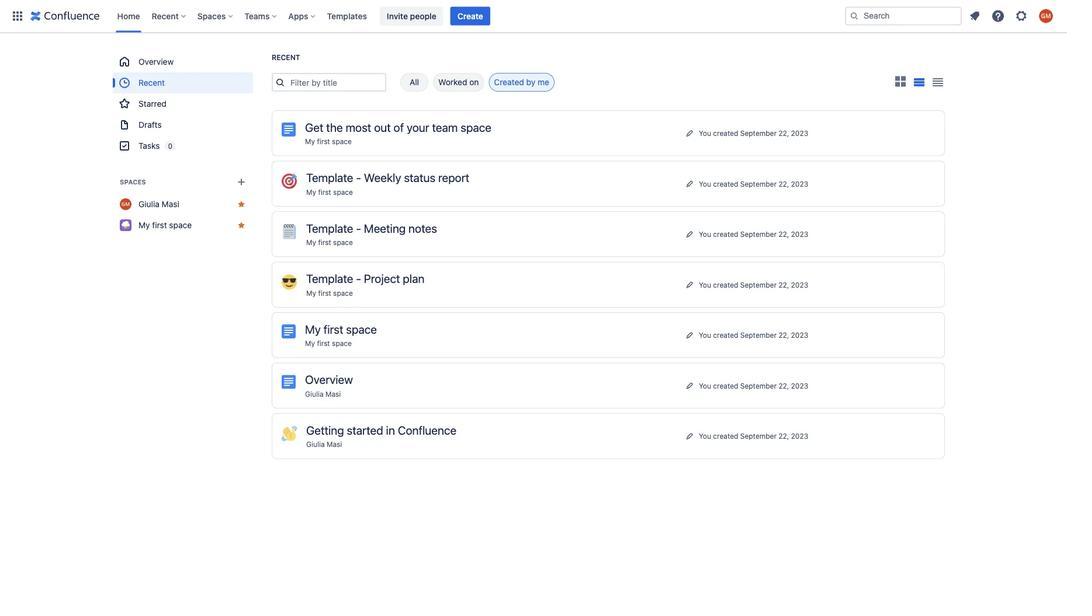 Task type: locate. For each thing, give the bounding box(es) containing it.
5 2023 from the top
[[791, 332, 808, 340]]

2 created from the top
[[713, 180, 738, 188]]

overview link
[[113, 51, 253, 72]]

1 - from the top
[[356, 171, 361, 185]]

tasks
[[139, 141, 160, 151]]

recent right home
[[152, 11, 179, 21]]

giulia masi link for overview
[[305, 390, 341, 399]]

template right :sunglasses: icon
[[306, 272, 353, 286]]

spaces
[[197, 11, 226, 21], [120, 179, 146, 186]]

home link
[[114, 7, 144, 25]]

me
[[538, 77, 549, 87]]

space up the template - meeting notes my first space
[[333, 188, 353, 196]]

3 september from the top
[[740, 230, 777, 239]]

22, for my
[[779, 332, 789, 340]]

my first space link right :sunglasses: icon
[[306, 289, 353, 297]]

apps
[[288, 11, 308, 21]]

2 september from the top
[[740, 180, 777, 188]]

space down template - project plan my first space
[[346, 323, 377, 336]]

giulia inside overview giulia masi
[[305, 390, 324, 399]]

4 22, from the top
[[779, 281, 789, 289]]

getting started in confluence giulia masi
[[306, 424, 456, 449]]

2023 for my
[[791, 332, 808, 340]]

0 vertical spatial giulia
[[139, 200, 159, 209]]

tab list containing all
[[386, 73, 555, 92]]

2023
[[791, 129, 808, 137], [791, 180, 808, 188], [791, 230, 808, 239], [791, 281, 808, 289], [791, 332, 808, 340], [791, 382, 808, 390], [791, 433, 808, 441]]

1 created from the top
[[713, 129, 738, 137]]

giulia up getting
[[305, 390, 324, 399]]

created for out
[[713, 129, 738, 137]]

5 you created september 22, 2023 from the top
[[699, 332, 808, 340]]

- for project
[[356, 272, 361, 286]]

6 22, from the top
[[779, 382, 789, 390]]

plan
[[403, 272, 425, 286]]

7 you created september 22, 2023 from the top
[[699, 433, 808, 441]]

list image
[[914, 78, 925, 86]]

- inside template - project plan my first space
[[356, 272, 361, 286]]

page image left overview giulia masi
[[282, 375, 296, 390]]

my inside get the most out of your team space my first space
[[305, 138, 315, 146]]

template for template - weekly status report
[[306, 171, 353, 185]]

3 22, from the top
[[779, 230, 789, 239]]

my first space link down the
[[305, 138, 352, 146]]

1 vertical spatial masi
[[325, 390, 341, 399]]

1 vertical spatial giulia masi link
[[305, 390, 341, 399]]

the
[[326, 120, 343, 134]]

my first space my first space
[[305, 323, 377, 348]]

2 page image from the top
[[282, 375, 296, 390]]

5 22, from the top
[[779, 332, 789, 340]]

1 vertical spatial overview
[[305, 373, 353, 387]]

7 22, from the top
[[779, 433, 789, 441]]

:notepad_spiral: image
[[282, 224, 297, 240], [282, 224, 297, 240]]

recent
[[152, 11, 179, 21], [272, 53, 300, 62], [139, 78, 165, 88]]

spaces right recent dropdown button
[[197, 11, 226, 21]]

overview inside group
[[139, 57, 174, 67]]

recent inside dropdown button
[[152, 11, 179, 21]]

masi inside overview giulia masi
[[325, 390, 341, 399]]

:sunglasses: image
[[282, 275, 297, 290]]

space inside template - project plan my first space
[[333, 289, 353, 297]]

unstar this space image
[[237, 221, 246, 230]]

report
[[438, 171, 469, 185]]

template - project plan my first space
[[306, 272, 425, 297]]

2023 for out
[[791, 129, 808, 137]]

confluence image
[[30, 9, 100, 23], [30, 9, 100, 23]]

22,
[[779, 129, 789, 137], [779, 180, 789, 188], [779, 230, 789, 239], [779, 281, 789, 289], [779, 332, 789, 340], [779, 382, 789, 390], [779, 433, 789, 441]]

2 - from the top
[[356, 221, 361, 235]]

spaces button
[[194, 7, 237, 25]]

template inside the template - meeting notes my first space
[[306, 221, 353, 235]]

recent up starred
[[139, 78, 165, 88]]

template - meeting notes my first space
[[306, 221, 437, 247]]

0 vertical spatial giulia masi link
[[113, 194, 253, 215]]

notification icon image
[[968, 9, 982, 23]]

1 horizontal spatial spaces
[[197, 11, 226, 21]]

help icon image
[[991, 9, 1005, 23]]

6 created from the top
[[713, 382, 738, 390]]

2 template from the top
[[306, 221, 353, 235]]

2 vertical spatial giulia masi link
[[306, 441, 342, 449]]

confluence
[[398, 424, 456, 437]]

you created september 22, 2023
[[699, 129, 808, 137], [699, 180, 808, 188], [699, 230, 808, 239], [699, 281, 808, 289], [699, 332, 808, 340], [699, 382, 808, 390], [699, 433, 808, 441]]

22, for out
[[779, 129, 789, 137]]

space
[[461, 120, 491, 134], [332, 138, 352, 146], [333, 188, 353, 196], [169, 221, 192, 230], [333, 239, 353, 247], [333, 289, 353, 297], [346, 323, 377, 336], [332, 340, 352, 348]]

templates link
[[324, 7, 370, 25]]

3 template from the top
[[306, 272, 353, 286]]

you
[[699, 129, 711, 137], [699, 180, 711, 188], [699, 230, 711, 239], [699, 281, 711, 289], [699, 332, 711, 340], [699, 382, 711, 390], [699, 433, 711, 441]]

overview for overview giulia masi
[[305, 373, 353, 387]]

status
[[404, 171, 435, 185]]

0 vertical spatial overview
[[139, 57, 174, 67]]

my first space link up overview giulia masi
[[305, 340, 352, 348]]

7 2023 from the top
[[791, 433, 808, 441]]

3 2023 from the top
[[791, 230, 808, 239]]

get
[[305, 120, 323, 134]]

tab list
[[386, 73, 555, 92]]

you for confluence
[[699, 433, 711, 441]]

space inside the template - meeting notes my first space
[[333, 239, 353, 247]]

most
[[346, 120, 371, 134]]

2 vertical spatial recent
[[139, 78, 165, 88]]

1 2023 from the top
[[791, 129, 808, 137]]

by
[[526, 77, 535, 87]]

space up the my first space my first space
[[333, 289, 353, 297]]

first inside template - weekly status report my first space
[[318, 188, 331, 196]]

compact list image
[[931, 75, 945, 89]]

giulia up my first space
[[139, 200, 159, 209]]

0 vertical spatial -
[[356, 171, 361, 185]]

spaces inside popup button
[[197, 11, 226, 21]]

all button
[[400, 73, 428, 92]]

3 you from the top
[[699, 230, 711, 239]]

0 horizontal spatial overview
[[139, 57, 174, 67]]

created for my
[[713, 332, 738, 340]]

1 vertical spatial giulia
[[305, 390, 324, 399]]

page image down :sunglasses: image at the left top
[[282, 325, 296, 339]]

masi up getting
[[325, 390, 341, 399]]

1 september from the top
[[740, 129, 777, 137]]

3 - from the top
[[356, 272, 361, 286]]

:wave: image
[[282, 427, 297, 442], [282, 427, 297, 442]]

template inside template - project plan my first space
[[306, 272, 353, 286]]

22, for status
[[779, 180, 789, 188]]

4 2023 from the top
[[791, 281, 808, 289]]

my first space link up template - project plan my first space
[[306, 239, 353, 247]]

1 you from the top
[[699, 129, 711, 137]]

0 vertical spatial page image
[[282, 325, 296, 339]]

1 you created september 22, 2023 from the top
[[699, 129, 808, 137]]

giulia inside getting started in confluence giulia masi
[[306, 441, 325, 449]]

template right :dart: image
[[306, 171, 353, 185]]

overview up recent link
[[139, 57, 174, 67]]

2 you created september 22, 2023 from the top
[[699, 180, 808, 188]]

overview
[[139, 57, 174, 67], [305, 373, 353, 387]]

space up template - project plan my first space
[[333, 239, 353, 247]]

masi up my first space
[[162, 200, 179, 209]]

september
[[740, 129, 777, 137], [740, 180, 777, 188], [740, 230, 777, 239], [740, 281, 777, 289], [740, 332, 777, 340], [740, 382, 777, 390], [740, 433, 777, 441]]

-
[[356, 171, 361, 185], [356, 221, 361, 235], [356, 272, 361, 286]]

masi
[[162, 200, 179, 209], [325, 390, 341, 399], [327, 441, 342, 449]]

22, for confluence
[[779, 433, 789, 441]]

you created september 22, 2023 for my
[[699, 332, 808, 340]]

page image
[[282, 325, 296, 339], [282, 375, 296, 390]]

5 you from the top
[[699, 332, 711, 340]]

page image for my
[[282, 325, 296, 339]]

banner
[[0, 0, 1067, 33]]

- left weekly
[[356, 171, 361, 185]]

you created september 22, 2023 for out
[[699, 129, 808, 137]]

:sunglasses: image
[[282, 275, 297, 290]]

spaces up giulia masi at the top left of the page
[[120, 179, 146, 186]]

giulia masi link
[[113, 194, 253, 215], [305, 390, 341, 399], [306, 441, 342, 449]]

you for my
[[699, 332, 711, 340]]

4 you created september 22, 2023 from the top
[[699, 281, 808, 289]]

template left meeting
[[306, 221, 353, 235]]

0 vertical spatial spaces
[[197, 11, 226, 21]]

space inside template - weekly status report my first space
[[333, 188, 353, 196]]

2 vertical spatial -
[[356, 272, 361, 286]]

created
[[713, 129, 738, 137], [713, 180, 738, 188], [713, 230, 738, 239], [713, 281, 738, 289], [713, 332, 738, 340], [713, 382, 738, 390], [713, 433, 738, 441]]

1 vertical spatial page image
[[282, 375, 296, 390]]

first
[[317, 138, 330, 146], [318, 188, 331, 196], [152, 221, 167, 230], [318, 239, 331, 247], [318, 289, 331, 297], [324, 323, 343, 336], [317, 340, 330, 348]]

2 vertical spatial masi
[[327, 441, 342, 449]]

7 created from the top
[[713, 433, 738, 441]]

giulia masi link up getting
[[305, 390, 341, 399]]

1 vertical spatial -
[[356, 221, 361, 235]]

starred
[[139, 99, 166, 109]]

recent button
[[148, 7, 190, 25]]

5 created from the top
[[713, 332, 738, 340]]

you created september 22, 2023 for status
[[699, 180, 808, 188]]

6 september from the top
[[740, 382, 777, 390]]

created for status
[[713, 180, 738, 188]]

my
[[305, 138, 315, 146], [306, 188, 316, 196], [139, 221, 150, 230], [306, 239, 316, 247], [306, 289, 316, 297], [305, 323, 321, 336], [305, 340, 315, 348]]

meeting
[[364, 221, 406, 235]]

giulia masi link up my first space
[[113, 194, 253, 215]]

space up overview giulia masi
[[332, 340, 352, 348]]

banner containing home
[[0, 0, 1067, 33]]

0 vertical spatial template
[[306, 171, 353, 185]]

2 vertical spatial template
[[306, 272, 353, 286]]

2 vertical spatial giulia
[[306, 441, 325, 449]]

4 created from the top
[[713, 281, 738, 289]]

all
[[410, 77, 419, 87]]

1 vertical spatial template
[[306, 221, 353, 235]]

7 september from the top
[[740, 433, 777, 441]]

- inside template - weekly status report my first space
[[356, 171, 361, 185]]

overview down the my first space my first space
[[305, 373, 353, 387]]

1 22, from the top
[[779, 129, 789, 137]]

5 september from the top
[[740, 332, 777, 340]]

home
[[117, 11, 140, 21]]

2023 for plan
[[791, 281, 808, 289]]

my first space link right :dart: icon
[[306, 188, 353, 196]]

1 horizontal spatial overview
[[305, 373, 353, 387]]

1 template from the top
[[306, 171, 353, 185]]

2 22, from the top
[[779, 180, 789, 188]]

invite
[[387, 11, 408, 21]]

2 2023 from the top
[[791, 180, 808, 188]]

1 vertical spatial spaces
[[120, 179, 146, 186]]

7 you from the top
[[699, 433, 711, 441]]

3 created from the top
[[713, 230, 738, 239]]

you created september 22, 2023 for plan
[[699, 281, 808, 289]]

created for confluence
[[713, 433, 738, 441]]

4 you from the top
[[699, 281, 711, 289]]

0 vertical spatial masi
[[162, 200, 179, 209]]

space down giulia masi at the top left of the page
[[169, 221, 192, 230]]

2023 for confluence
[[791, 433, 808, 441]]

6 you created september 22, 2023 from the top
[[699, 382, 808, 390]]

3 you created september 22, 2023 from the top
[[699, 230, 808, 239]]

- left meeting
[[356, 221, 361, 235]]

- inside the template - meeting notes my first space
[[356, 221, 361, 235]]

recent down apps
[[272, 53, 300, 62]]

you for notes
[[699, 230, 711, 239]]

giulia masi
[[139, 200, 179, 209]]

group
[[113, 51, 253, 157]]

4 september from the top
[[740, 281, 777, 289]]

your profile and preferences image
[[1039, 9, 1053, 23]]

drafts link
[[113, 115, 253, 136]]

- left project
[[356, 272, 361, 286]]

giulia down getting
[[306, 441, 325, 449]]

you created september 22, 2023 for notes
[[699, 230, 808, 239]]

0 vertical spatial recent
[[152, 11, 179, 21]]

masi down getting
[[327, 441, 342, 449]]

cards image
[[894, 74, 908, 88]]

:dart: image
[[282, 174, 297, 189]]

giulia masi link down getting
[[306, 441, 342, 449]]

template inside template - weekly status report my first space
[[306, 171, 353, 185]]

my first space link
[[305, 138, 352, 146], [306, 188, 353, 196], [113, 215, 253, 236], [306, 239, 353, 247], [306, 289, 353, 297], [305, 340, 352, 348]]

template
[[306, 171, 353, 185], [306, 221, 353, 235], [306, 272, 353, 286]]

2 you from the top
[[699, 180, 711, 188]]

giulia
[[139, 200, 159, 209], [305, 390, 324, 399], [306, 441, 325, 449]]

1 page image from the top
[[282, 325, 296, 339]]



Task type: vqa. For each thing, say whether or not it's contained in the screenshot.
fourth 2023 from the bottom of the page
yes



Task type: describe. For each thing, give the bounding box(es) containing it.
first inside the template - meeting notes my first space
[[318, 239, 331, 247]]

getting
[[306, 424, 344, 437]]

22, for notes
[[779, 230, 789, 239]]

out
[[374, 120, 391, 134]]

created
[[494, 77, 524, 87]]

my first space link for template - weekly status report
[[306, 188, 353, 196]]

in
[[386, 424, 395, 437]]

created by me
[[494, 77, 549, 87]]

page image
[[282, 123, 296, 137]]

template for template - project plan
[[306, 272, 353, 286]]

page image for overview
[[282, 375, 296, 390]]

templates
[[327, 11, 367, 21]]

Search field
[[845, 7, 962, 25]]

you for out
[[699, 129, 711, 137]]

create a space image
[[234, 175, 248, 189]]

my first space
[[139, 221, 192, 230]]

space down the
[[332, 138, 352, 146]]

recent link
[[113, 72, 253, 94]]

22, for plan
[[779, 281, 789, 289]]

my first space link for template - project plan
[[306, 289, 353, 297]]

overview for overview
[[139, 57, 174, 67]]

1 vertical spatial recent
[[272, 53, 300, 62]]

teams button
[[241, 7, 281, 25]]

apps button
[[285, 7, 320, 25]]

6 2023 from the top
[[791, 382, 808, 390]]

you for status
[[699, 180, 711, 188]]

september for confluence
[[740, 433, 777, 441]]

invite people
[[387, 11, 436, 21]]

6 you from the top
[[699, 382, 711, 390]]

invite people button
[[380, 7, 443, 25]]

template for template - meeting notes
[[306, 221, 353, 235]]

september for notes
[[740, 230, 777, 239]]

you created september 22, 2023 for confluence
[[699, 433, 808, 441]]

starred link
[[113, 94, 253, 115]]

weekly
[[364, 171, 401, 185]]

you for plan
[[699, 281, 711, 289]]

created for plan
[[713, 281, 738, 289]]

first inside get the most out of your team space my first space
[[317, 138, 330, 146]]

created for notes
[[713, 230, 738, 239]]

my first space link down giulia masi at the top left of the page
[[113, 215, 253, 236]]

notes
[[409, 221, 437, 235]]

unstar this space image
[[237, 200, 246, 209]]

settings icon image
[[1015, 9, 1029, 23]]

global element
[[7, 0, 845, 32]]

team
[[432, 120, 458, 134]]

group containing overview
[[113, 51, 253, 157]]

create
[[457, 11, 483, 21]]

teams
[[245, 11, 270, 21]]

worked on button
[[433, 73, 484, 92]]

september for my
[[740, 332, 777, 340]]

on
[[469, 77, 479, 87]]

september for status
[[740, 180, 777, 188]]

your
[[407, 120, 429, 134]]

0
[[168, 142, 172, 150]]

worked on
[[438, 77, 479, 87]]

my inside the template - meeting notes my first space
[[306, 239, 316, 247]]

worked
[[438, 77, 467, 87]]

get the most out of your team space my first space
[[305, 120, 491, 146]]

0 horizontal spatial spaces
[[120, 179, 146, 186]]

first inside template - project plan my first space
[[318, 289, 331, 297]]

Filter by title field
[[287, 74, 385, 91]]

project
[[364, 272, 400, 286]]

people
[[410, 11, 436, 21]]

my first space link for get the most out of your team space
[[305, 138, 352, 146]]

september for out
[[740, 129, 777, 137]]

created by me button
[[489, 73, 555, 92]]

:dart: image
[[282, 174, 297, 189]]

overview giulia masi
[[305, 373, 353, 399]]

started
[[347, 424, 383, 437]]

september for plan
[[740, 281, 777, 289]]

- for weekly
[[356, 171, 361, 185]]

my inside template - weekly status report my first space
[[306, 188, 316, 196]]

create link
[[450, 7, 490, 25]]

2023 for status
[[791, 180, 808, 188]]

masi inside "giulia masi" link
[[162, 200, 179, 209]]

of
[[394, 120, 404, 134]]

space right team
[[461, 120, 491, 134]]

my inside template - project plan my first space
[[306, 289, 316, 297]]

2023 for notes
[[791, 230, 808, 239]]

recent inside group
[[139, 78, 165, 88]]

search image
[[850, 11, 859, 21]]

my first space link for template - meeting notes
[[306, 239, 353, 247]]

appswitcher icon image
[[11, 9, 25, 23]]

- for meeting
[[356, 221, 361, 235]]

masi inside getting started in confluence giulia masi
[[327, 441, 342, 449]]

template - weekly status report my first space
[[306, 171, 469, 196]]

my first space link for my first space
[[305, 340, 352, 348]]

giulia masi link for getting
[[306, 441, 342, 449]]

drafts
[[139, 120, 162, 130]]



